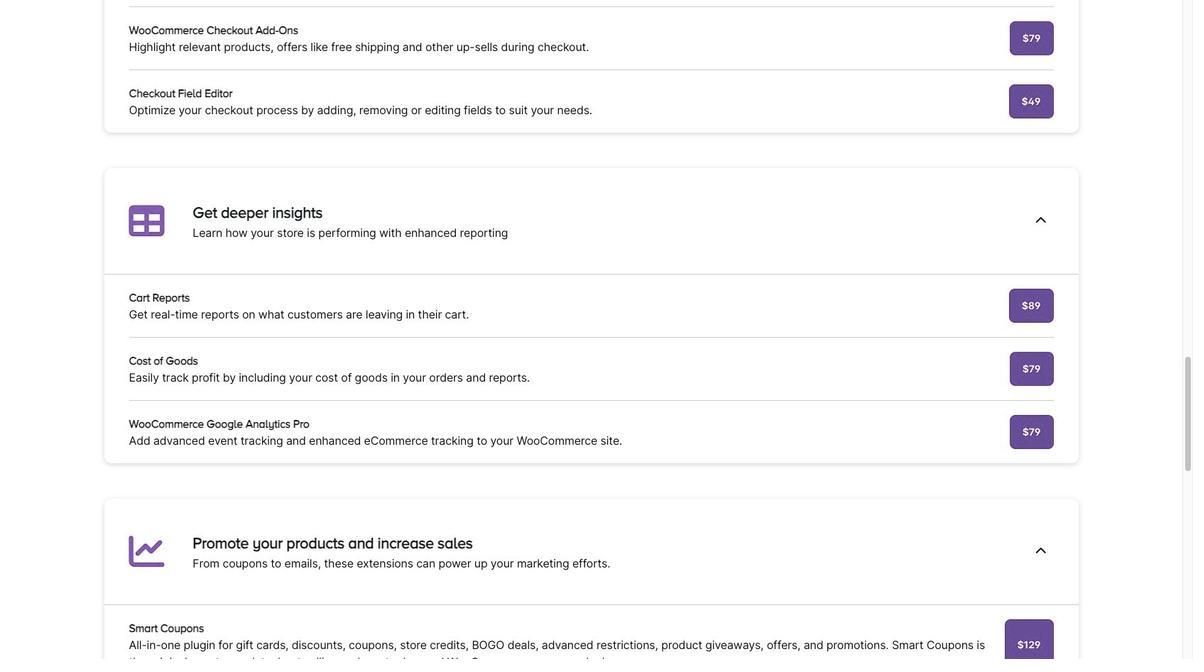 Task type: describe. For each thing, give the bounding box(es) containing it.
chevron up image
[[1035, 216, 1047, 227]]



Task type: vqa. For each thing, say whether or not it's contained in the screenshot.
chevron up icon
yes



Task type: locate. For each thing, give the bounding box(es) containing it.
chevron up image
[[1035, 546, 1047, 558]]



